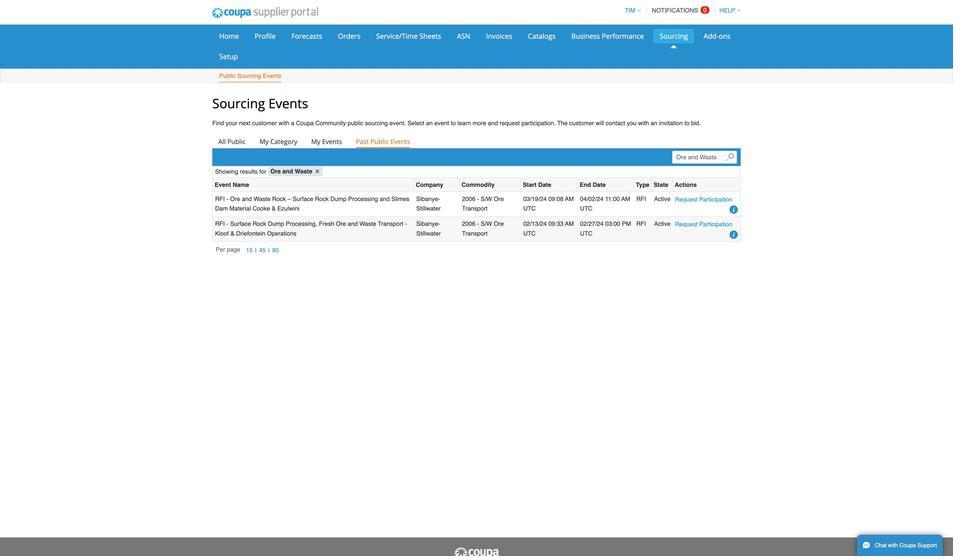 Task type: vqa. For each thing, say whether or not it's contained in the screenshot.
Search text field
yes



Task type: describe. For each thing, give the bounding box(es) containing it.
1 vertical spatial coupa supplier portal image
[[454, 547, 500, 556]]

clear filter image
[[313, 167, 322, 175]]



Task type: locate. For each thing, give the bounding box(es) containing it.
coupa supplier portal image
[[205, 1, 325, 25], [454, 547, 500, 556]]

0 horizontal spatial navigation
[[216, 245, 281, 255]]

0 horizontal spatial coupa supplier portal image
[[205, 1, 325, 25]]

search image
[[726, 153, 734, 161]]

0 vertical spatial navigation
[[621, 1, 741, 19]]

1 horizontal spatial navigation
[[621, 1, 741, 19]]

Search text field
[[673, 151, 737, 164]]

tab list
[[212, 135, 741, 148]]

1 horizontal spatial coupa supplier portal image
[[454, 547, 500, 556]]

navigation
[[621, 1, 741, 19], [216, 245, 281, 255]]

0 vertical spatial coupa supplier portal image
[[205, 1, 325, 25]]

1 vertical spatial navigation
[[216, 245, 281, 255]]



